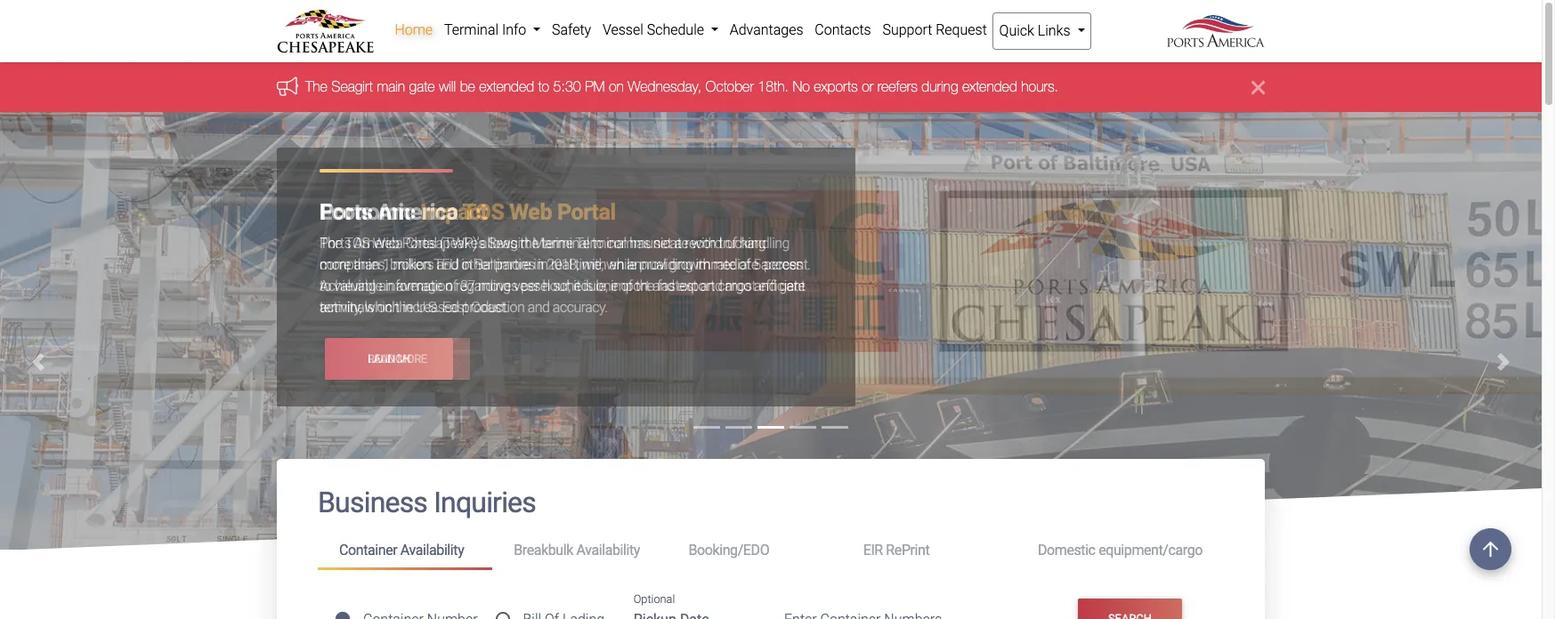 Task type: vqa. For each thing, say whether or not it's contained in the screenshot.
left "SEAGIRT"
yes



Task type: locate. For each thing, give the bounding box(es) containing it.
ports inside ports america chesapeake's seagirt marine terminal has set a record of handling more than 1 million teu in baltimore in 2018,                         with an annual growth rate of 5 percent. achieving an average of 37 moves per hour, it is one of the fastest and most efficient terminals on the u.s. east coast.
[[320, 235, 351, 252]]

the for the seagirt main gate will be extended to 5:30 pm on wednesday, october 18th.  no exports or reefers during extended hours.
[[305, 79, 328, 95]]

1 vertical spatial the
[[320, 235, 342, 252]]

seagirt left main
[[331, 79, 373, 95]]

quick links
[[1000, 22, 1074, 39]]

availability for breakbulk availability
[[576, 542, 640, 559]]

safety link
[[546, 12, 597, 48]]

activity,
[[320, 300, 362, 316]]

growth
[[669, 257, 710, 274]]

support request
[[883, 21, 987, 38]]

breakbulk availability link
[[493, 535, 667, 568]]

0 vertical spatial the
[[520, 235, 539, 252]]

the for the tos web portal (twp) allows the terminal to communicate with trucking companies,                         brokers and other parties in real time, while providing immediate access to valuable                         information regarding vessel schedule, import and export cargo and gate activity, which increased production and accuracy.
[[320, 235, 342, 252]]

go to top image
[[1470, 529, 1512, 571]]

with right a
[[691, 235, 716, 252]]

availability for container availability
[[401, 542, 464, 559]]

exports
[[814, 79, 858, 95]]

in for tos web portal
[[538, 257, 548, 274]]

the inside the tos web portal (twp) allows the terminal to communicate with trucking companies,                         brokers and other parties in real time, while providing immediate access to valuable                         information regarding vessel schedule, import and export cargo and gate activity, which increased production and accuracy.
[[520, 235, 539, 252]]

0 vertical spatial seagirt
[[331, 79, 373, 95]]

info
[[502, 21, 526, 38]]

launch link
[[325, 339, 453, 380]]

extended right be
[[479, 79, 534, 95]]

availability inside 'link'
[[576, 542, 640, 559]]

1 horizontal spatial an
[[609, 257, 624, 274]]

seagirt inside ports america chesapeake's seagirt marine terminal has set a record of handling more than 1 million teu in baltimore in 2018,                         with an annual growth rate of 5 percent. achieving an average of 37 moves per hour, it is one of the fastest and most efficient terminals on the u.s. east coast.
[[488, 235, 529, 252]]

record
[[685, 235, 722, 252]]

accuracy.
[[553, 300, 608, 316]]

0 horizontal spatial seagirt
[[331, 79, 373, 95]]

equipment/cargo
[[1099, 542, 1203, 559]]

0 horizontal spatial the
[[395, 300, 413, 316]]

brokers
[[390, 257, 434, 274]]

during
[[922, 79, 958, 95]]

1 vertical spatial ports
[[320, 235, 351, 252]]

2 in from the left
[[534, 257, 544, 274]]

1 horizontal spatial with
[[691, 235, 716, 252]]

of left 37
[[445, 278, 457, 295]]

portal up the terminal
[[557, 200, 616, 226]]

hours.
[[1021, 79, 1059, 95]]

real
[[551, 257, 572, 274]]

Optional text field
[[634, 606, 758, 620]]

tos up companies,
[[345, 235, 370, 252]]

handling
[[740, 235, 790, 252]]

1 horizontal spatial gate
[[779, 278, 805, 295]]

america up 1 on the left of page
[[354, 235, 403, 252]]

on down valuable
[[377, 300, 392, 316]]

gate down percent. on the top of the page
[[779, 278, 805, 295]]

to up time,
[[592, 235, 604, 252]]

on inside alert
[[609, 79, 624, 95]]

to left 5:30
[[538, 79, 549, 95]]

america
[[377, 200, 458, 226], [354, 235, 403, 252]]

0 horizontal spatial gate
[[409, 79, 435, 95]]

1 horizontal spatial availability
[[576, 542, 640, 559]]

close image
[[1252, 77, 1265, 98]]

to down more
[[320, 278, 331, 295]]

achieving
[[320, 278, 376, 295]]

1 horizontal spatial to
[[538, 79, 549, 95]]

0 vertical spatial america
[[377, 200, 458, 226]]

on right pm
[[609, 79, 624, 95]]

1 horizontal spatial terminal
[[576, 235, 626, 252]]

0 horizontal spatial web
[[373, 235, 399, 252]]

1 horizontal spatial the
[[520, 235, 539, 252]]

which
[[365, 300, 399, 316]]

on
[[609, 79, 624, 95], [377, 300, 392, 316]]

1 vertical spatial with
[[582, 257, 606, 274]]

seagirt inside alert
[[331, 79, 373, 95]]

optional
[[634, 593, 675, 606]]

1 vertical spatial portal
[[402, 235, 437, 252]]

1 horizontal spatial on
[[609, 79, 624, 95]]

1 horizontal spatial seagirt
[[488, 235, 529, 252]]

in up vessel
[[534, 257, 544, 274]]

and down vessel
[[528, 300, 550, 316]]

breakbulk availability
[[514, 542, 640, 559]]

in inside the tos web portal (twp) allows the terminal to communicate with trucking companies,                         brokers and other parties in real time, while providing immediate access to valuable                         information regarding vessel schedule, import and export cargo and gate activity, which increased production and accuracy.
[[538, 257, 548, 274]]

3 in from the left
[[538, 257, 548, 274]]

with
[[691, 235, 716, 252], [582, 257, 606, 274]]

tos up allows on the top left
[[463, 200, 504, 226]]

the up more
[[320, 235, 342, 252]]

availability right breakbulk
[[576, 542, 640, 559]]

the
[[520, 235, 539, 252], [636, 278, 654, 295], [395, 300, 413, 316]]

and down 'providing'
[[653, 278, 675, 295]]

terminal up time,
[[576, 235, 626, 252]]

availability down the "business inquiries"
[[401, 542, 464, 559]]

u.s.
[[416, 300, 439, 316]]

ports up more
[[320, 235, 351, 252]]

2 horizontal spatial the
[[636, 278, 654, 295]]

terminal inside ports america chesapeake's seagirt marine terminal has set a record of handling more than 1 million teu in baltimore in 2018,                         with an annual growth rate of 5 percent. achieving an average of 37 moves per hour, it is one of the fastest and most efficient terminals on the u.s. east coast.
[[576, 235, 626, 252]]

0 vertical spatial portal
[[557, 200, 616, 226]]

0 horizontal spatial availability
[[401, 542, 464, 559]]

with up is
[[582, 257, 606, 274]]

gate left will
[[409, 79, 435, 95]]

0 vertical spatial on
[[609, 79, 624, 95]]

1 vertical spatial seagirt
[[488, 235, 529, 252]]

quick
[[1000, 22, 1034, 39]]

support request link
[[877, 12, 993, 48]]

extended right 'during'
[[962, 79, 1017, 95]]

of right one
[[621, 278, 633, 295]]

annual
[[627, 257, 666, 274]]

the
[[305, 79, 328, 95], [320, 235, 342, 252]]

production
[[462, 300, 525, 316]]

tos inside the tos web portal (twp) allows the terminal to communicate with trucking companies,                         brokers and other parties in real time, while providing immediate access to valuable                         information regarding vessel schedule, import and export cargo and gate activity, which increased production and accuracy.
[[345, 235, 370, 252]]

1 availability from the left
[[401, 542, 464, 559]]

vessel
[[514, 278, 550, 295]]

no
[[793, 79, 810, 95]]

container
[[339, 542, 397, 559]]

2 vertical spatial the
[[395, 300, 413, 316]]

america up chesapeake's
[[377, 200, 458, 226]]

1 vertical spatial web
[[373, 235, 399, 252]]

2 horizontal spatial to
[[592, 235, 604, 252]]

0 horizontal spatial terminal
[[444, 21, 499, 38]]

0 vertical spatial gate
[[409, 79, 435, 95]]

web up marine
[[509, 200, 552, 226]]

ports up companies,
[[320, 200, 372, 226]]

companies,
[[320, 257, 387, 274]]

0 horizontal spatial to
[[320, 278, 331, 295]]

ports america chesapeake's seagirt marine terminal has set a record of handling more than 1 million teu in baltimore in 2018,                         with an annual growth rate of 5 percent. achieving an average of 37 moves per hour, it is one of the fastest and most efficient terminals on the u.s. east coast.
[[320, 235, 811, 316]]

terminal
[[542, 235, 589, 252]]

schedule,
[[553, 278, 608, 295]]

read
[[368, 352, 395, 366]]

1 vertical spatial terminal
[[576, 235, 626, 252]]

0 vertical spatial tos
[[463, 200, 504, 226]]

the tos web portal (twp) allows the terminal to communicate with trucking companies,                         brokers and other parties in real time, while providing immediate access to valuable                         information regarding vessel schedule, import and export cargo and gate activity, which increased production and accuracy.
[[320, 235, 805, 316]]

the inside the tos web portal (twp) allows the terminal to communicate with trucking companies,                         brokers and other parties in real time, while providing immediate access to valuable                         information regarding vessel schedule, import and export cargo and gate activity, which increased production and accuracy.
[[320, 235, 342, 252]]

the up parties
[[520, 235, 539, 252]]

teu
[[434, 257, 459, 274]]

0 horizontal spatial portal
[[402, 235, 437, 252]]

tos
[[463, 200, 504, 226], [345, 235, 370, 252]]

economic impact
[[320, 200, 488, 226]]

links
[[1038, 22, 1071, 39]]

portal
[[557, 200, 616, 226], [402, 235, 437, 252]]

web up 1 on the left of page
[[373, 235, 399, 252]]

terminal left info
[[444, 21, 499, 38]]

more
[[320, 257, 350, 274]]

0 horizontal spatial with
[[582, 257, 606, 274]]

0 vertical spatial terminal
[[444, 21, 499, 38]]

launch
[[368, 352, 410, 366]]

0 horizontal spatial on
[[377, 300, 392, 316]]

1 vertical spatial the
[[636, 278, 654, 295]]

request
[[936, 21, 987, 38]]

1 vertical spatial on
[[377, 300, 392, 316]]

the left main
[[305, 79, 328, 95]]

1 vertical spatial america
[[354, 235, 403, 252]]

web
[[509, 200, 552, 226], [373, 235, 399, 252]]

bullhorn image
[[277, 76, 305, 96]]

an down 1 on the left of page
[[379, 278, 394, 295]]

the seagirt main gate will be extended to 5:30 pm on wednesday, october 18th.  no exports or reefers during extended hours.
[[305, 79, 1059, 95]]

in left real
[[538, 257, 548, 274]]

and inside ports america chesapeake's seagirt marine terminal has set a record of handling more than 1 million teu in baltimore in 2018,                         with an annual growth rate of 5 percent. achieving an average of 37 moves per hour, it is one of the fastest and most efficient terminals on the u.s. east coast.
[[700, 278, 722, 295]]

1 vertical spatial tos
[[345, 235, 370, 252]]

contacts
[[815, 21, 871, 38]]

2 availability from the left
[[576, 542, 640, 559]]

the left u.s.
[[395, 300, 413, 316]]

2 ports from the top
[[320, 235, 351, 252]]

1 vertical spatial gate
[[779, 278, 805, 295]]

0 vertical spatial to
[[538, 79, 549, 95]]

of left 5
[[739, 257, 750, 274]]

2 extended from the left
[[962, 79, 1017, 95]]

1 ports from the top
[[320, 200, 372, 226]]

an up one
[[609, 257, 624, 274]]

seagirt
[[331, 79, 373, 95], [488, 235, 529, 252]]

gate
[[409, 79, 435, 95], [779, 278, 805, 295]]

0 horizontal spatial an
[[379, 278, 394, 295]]

seagirt up baltimore
[[488, 235, 529, 252]]

the inside alert
[[305, 79, 328, 95]]

portal up million
[[402, 235, 437, 252]]

eir reprint link
[[842, 535, 1017, 568]]

1 vertical spatial an
[[379, 278, 394, 295]]

the down annual
[[636, 278, 654, 295]]

1 in from the left
[[462, 257, 472, 274]]

in right 'teu'
[[462, 257, 472, 274]]

and down rate
[[700, 278, 722, 295]]

0 vertical spatial with
[[691, 235, 716, 252]]

tos web portal image
[[0, 113, 1542, 620]]

and
[[437, 257, 459, 274], [653, 278, 675, 295], [700, 278, 722, 295], [754, 278, 776, 295], [528, 300, 550, 316]]

vessel schedule link
[[597, 12, 724, 48]]

1 horizontal spatial tos
[[463, 200, 504, 226]]

it
[[574, 278, 581, 295]]

1 horizontal spatial extended
[[962, 79, 1017, 95]]

will
[[439, 79, 456, 95]]

an
[[609, 257, 624, 274], [379, 278, 394, 295]]

0 vertical spatial ports
[[320, 200, 372, 226]]

america inside ports america chesapeake's seagirt marine terminal has set a record of handling more than 1 million teu in baltimore in 2018,                         with an annual growth rate of 5 percent. achieving an average of 37 moves per hour, it is one of the fastest and most efficient terminals on the u.s. east coast.
[[354, 235, 403, 252]]

0 horizontal spatial extended
[[479, 79, 534, 95]]

eir reprint
[[863, 542, 930, 559]]

0 vertical spatial the
[[305, 79, 328, 95]]

0 horizontal spatial tos
[[345, 235, 370, 252]]

or
[[862, 79, 874, 95]]

0 vertical spatial web
[[509, 200, 552, 226]]



Task type: describe. For each thing, give the bounding box(es) containing it.
million
[[393, 257, 431, 274]]

2018,
[[547, 257, 579, 274]]

per
[[521, 278, 540, 295]]

a
[[675, 235, 682, 252]]

ports for ports america tos web portal
[[320, 200, 372, 226]]

set
[[654, 235, 672, 252]]

ports for ports america chesapeake's seagirt marine terminal has set a record of handling more than 1 million teu in baltimore in 2018,                         with an annual growth rate of 5 percent. achieving an average of 37 moves per hour, it is one of the fastest and most efficient terminals on the u.s. east coast.
[[320, 235, 351, 252]]

gate inside the tos web portal (twp) allows the terminal to communicate with trucking companies,                         brokers and other parties in real time, while providing immediate access to valuable                         information regarding vessel schedule, import and export cargo and gate activity, which increased production and accuracy.
[[779, 278, 805, 295]]

Enter Container Numbers text field
[[784, 610, 1059, 620]]

gate inside alert
[[409, 79, 435, 95]]

vessel schedule
[[603, 21, 708, 38]]

2 vertical spatial to
[[320, 278, 331, 295]]

37
[[460, 278, 475, 295]]

terminals
[[320, 300, 374, 316]]

breakbulk
[[514, 542, 573, 559]]

export
[[678, 278, 715, 295]]

impact
[[420, 200, 488, 226]]

more
[[397, 352, 427, 366]]

immediate
[[696, 257, 758, 274]]

access
[[761, 257, 803, 274]]

vessel
[[603, 21, 644, 38]]

allows
[[480, 235, 517, 252]]

portal inside the tos web portal (twp) allows the terminal to communicate with trucking companies,                         brokers and other parties in real time, while providing immediate access to valuable                         information regarding vessel schedule, import and export cargo and gate activity, which increased production and accuracy.
[[402, 235, 437, 252]]

and down 5
[[754, 278, 776, 295]]

chesapeake's
[[406, 235, 485, 252]]

with inside the tos web portal (twp) allows the terminal to communicate with trucking companies,                         brokers and other parties in real time, while providing immediate access to valuable                         information regarding vessel schedule, import and export cargo and gate activity, which increased production and accuracy.
[[691, 235, 716, 252]]

advantages
[[730, 21, 804, 38]]

economic engine image
[[0, 113, 1542, 620]]

east
[[442, 300, 468, 316]]

marine
[[532, 235, 573, 252]]

hour,
[[543, 278, 571, 295]]

read more
[[368, 352, 427, 366]]

on inside ports america chesapeake's seagirt marine terminal has set a record of handling more than 1 million teu in baltimore in 2018,                         with an annual growth rate of 5 percent. achieving an average of 37 moves per hour, it is one of the fastest and most efficient terminals on the u.s. east coast.
[[377, 300, 392, 316]]

1 vertical spatial to
[[592, 235, 604, 252]]

read more link
[[325, 339, 470, 380]]

fastest
[[657, 278, 697, 295]]

container availability
[[339, 542, 464, 559]]

reprint
[[886, 542, 930, 559]]

terminal info
[[444, 21, 530, 38]]

parties
[[495, 257, 535, 274]]

1 horizontal spatial portal
[[557, 200, 616, 226]]

rate
[[713, 257, 736, 274]]

booking/edo link
[[667, 535, 842, 568]]

baltimore
[[475, 257, 531, 274]]

other
[[462, 257, 492, 274]]

safety
[[552, 21, 591, 38]]

percent.
[[764, 257, 811, 274]]

the seagirt main gate will be extended to 5:30 pm on wednesday, october 18th.  no exports or reefers during extended hours. alert
[[0, 63, 1542, 113]]

main
[[377, 79, 405, 95]]

advantages link
[[724, 12, 809, 48]]

container availability link
[[318, 535, 493, 570]]

to inside alert
[[538, 79, 549, 95]]

trucking
[[719, 235, 766, 252]]

quick links link
[[993, 12, 1091, 50]]

time,
[[575, 257, 603, 274]]

cargo
[[718, 278, 751, 295]]

than
[[353, 257, 380, 274]]

increased
[[402, 300, 459, 316]]

business
[[318, 486, 427, 520]]

terminal inside "link"
[[444, 21, 499, 38]]

regarding
[[456, 278, 511, 295]]

home link
[[389, 12, 439, 48]]

communicate
[[607, 235, 688, 252]]

in for impact
[[462, 257, 472, 274]]

inquiries
[[434, 486, 536, 520]]

and down chesapeake's
[[437, 257, 459, 274]]

0 vertical spatial an
[[609, 257, 624, 274]]

1 extended from the left
[[479, 79, 534, 95]]

eir
[[863, 542, 883, 559]]

average
[[397, 278, 442, 295]]

home
[[395, 21, 433, 38]]

providing
[[639, 257, 693, 274]]

terminal info link
[[439, 12, 546, 48]]

18th.
[[758, 79, 789, 95]]

the seagirt main gate will be extended to 5:30 pm on wednesday, october 18th.  no exports or reefers during extended hours. link
[[305, 79, 1059, 95]]

information
[[385, 278, 453, 295]]

business inquiries
[[318, 486, 536, 520]]

of up the immediate
[[725, 235, 737, 252]]

america for tos
[[377, 200, 458, 226]]

is
[[584, 278, 593, 295]]

one
[[596, 278, 618, 295]]

america for chesapeake's
[[354, 235, 403, 252]]

import
[[611, 278, 650, 295]]

booking/edo
[[689, 542, 769, 559]]

coast.
[[471, 300, 508, 316]]

with inside ports america chesapeake's seagirt marine terminal has set a record of handling more than 1 million teu in baltimore in 2018,                         with an annual growth rate of 5 percent. achieving an average of 37 moves per hour, it is one of the fastest and most efficient terminals on the u.s. east coast.
[[582, 257, 606, 274]]

contacts link
[[809, 12, 877, 48]]

wednesday,
[[628, 79, 702, 95]]

valuable
[[334, 278, 382, 295]]

be
[[460, 79, 475, 95]]

schedule
[[647, 21, 704, 38]]

while
[[606, 257, 636, 274]]

1 horizontal spatial web
[[509, 200, 552, 226]]

5
[[753, 257, 761, 274]]

web inside the tos web portal (twp) allows the terminal to communicate with trucking companies,                         brokers and other parties in real time, while providing immediate access to valuable                         information regarding vessel schedule, import and export cargo and gate activity, which increased production and accuracy.
[[373, 235, 399, 252]]

has
[[629, 235, 651, 252]]



